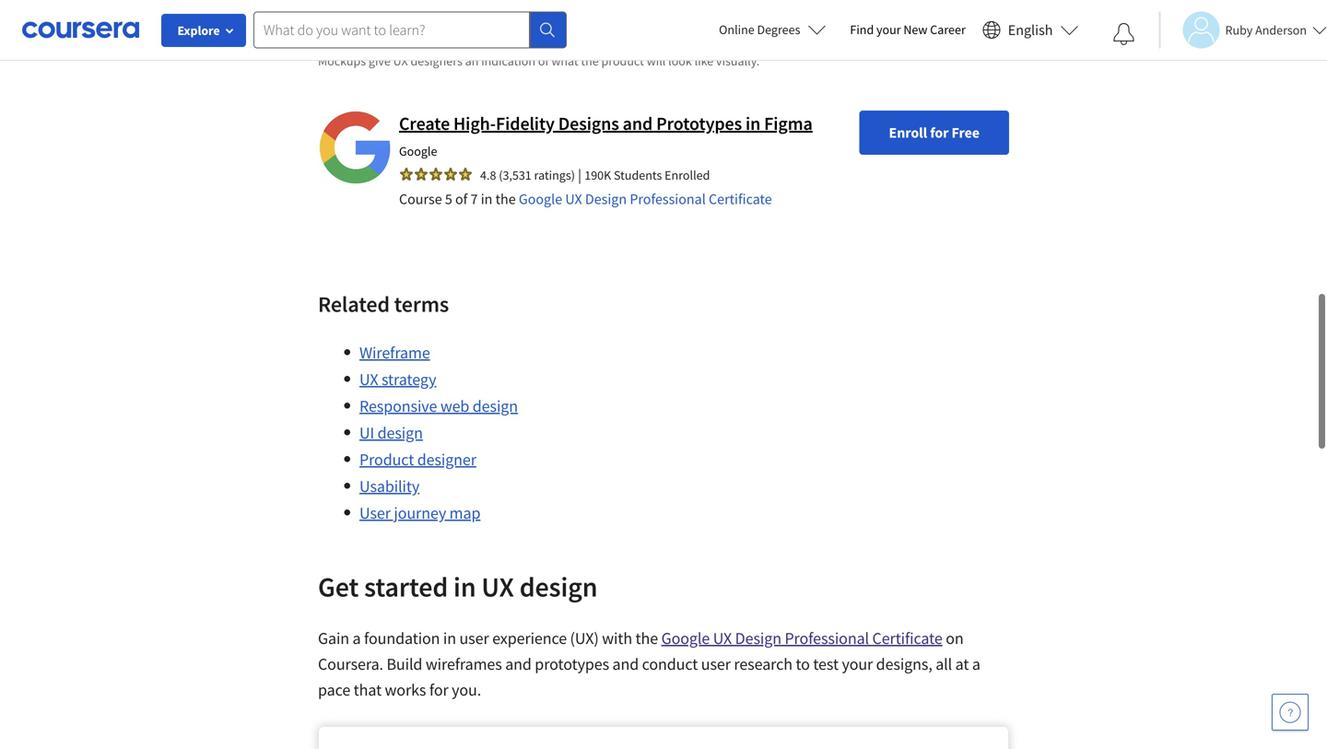 Task type: describe. For each thing, give the bounding box(es) containing it.
google ux design professional certificate link
[[662, 628, 943, 649]]

designer
[[417, 449, 477, 470]]

1 filled star image from the left
[[399, 167, 414, 182]]

foundation
[[364, 628, 440, 649]]

google inside the create high-fidelity designs and prototypes in figma google
[[399, 143, 437, 159]]

the for indication
[[581, 52, 599, 69]]

(3,531
[[499, 167, 532, 183]]

2 vertical spatial design
[[520, 570, 598, 604]]

0 horizontal spatial the
[[496, 190, 516, 208]]

4.8
[[480, 167, 497, 183]]

find your new career link
[[841, 18, 975, 41]]

new
[[904, 21, 928, 38]]

test
[[814, 654, 839, 675]]

ruby anderson button
[[1160, 12, 1328, 48]]

0 horizontal spatial of
[[456, 190, 468, 208]]

1 vertical spatial design
[[378, 423, 423, 443]]

0 horizontal spatial professional
[[630, 190, 706, 208]]

explore
[[178, 22, 220, 39]]

gain
[[318, 628, 350, 649]]

english
[[1009, 21, 1054, 39]]

english button
[[975, 0, 1087, 60]]

190k
[[585, 167, 612, 183]]

help center image
[[1280, 702, 1302, 724]]

7
[[471, 190, 478, 208]]

high-
[[454, 112, 496, 135]]

course 5 of 7 in the google ux design professional certificate
[[399, 190, 773, 208]]

for inside on coursera. build wireframes and prototypes and conduct user research to test your designs, all at a pace that works for you.
[[430, 680, 449, 701]]

0 vertical spatial design
[[473, 396, 518, 417]]

career
[[931, 21, 966, 38]]

in inside the create high-fidelity designs and prototypes in figma google
[[746, 112, 761, 135]]

ruby anderson
[[1226, 22, 1308, 38]]

online degrees
[[719, 21, 801, 38]]

create high-fidelity designs and prototypes in figma google
[[399, 112, 813, 159]]

free
[[952, 123, 980, 142]]

google link
[[399, 143, 437, 159]]

on
[[946, 628, 964, 649]]

and for prototypes
[[506, 654, 532, 675]]

gain a foundation in user experience (ux) with the google ux design professional certificate
[[318, 628, 943, 649]]

0 horizontal spatial a
[[353, 628, 361, 649]]

explore button
[[161, 14, 246, 47]]

enroll for free button
[[860, 111, 1010, 155]]

usability link
[[360, 476, 420, 497]]

anderson
[[1256, 22, 1308, 38]]

works
[[385, 680, 426, 701]]

create high-fidelity designs and prototypes in figma link
[[399, 112, 813, 135]]

terms
[[394, 290, 449, 318]]

your inside 'link'
[[877, 21, 901, 38]]

mockups
[[318, 52, 366, 69]]

prototypes
[[535, 654, 610, 675]]

look
[[669, 52, 692, 69]]

like
[[695, 52, 714, 69]]

a inside on coursera. build wireframes and prototypes and conduct user research to test your designs, all at a pace that works for you.
[[973, 654, 981, 675]]

video placeholder image
[[318, 0, 1010, 25]]

1 filled star image from the left
[[444, 167, 458, 182]]

your inside on coursera. build wireframes and prototypes and conduct user research to test your designs, all at a pace that works for you.
[[842, 654, 873, 675]]

coursera image
[[22, 15, 139, 44]]

in right 7
[[481, 190, 493, 208]]

create
[[399, 112, 450, 135]]

5
[[445, 190, 453, 208]]

the for experience
[[636, 628, 658, 649]]

ruby
[[1226, 22, 1254, 38]]

ratings)
[[534, 167, 575, 183]]

course
[[399, 190, 442, 208]]

that
[[354, 680, 382, 701]]

2 filled star image from the left
[[458, 167, 473, 182]]

product designer link
[[360, 449, 477, 470]]

started
[[364, 570, 448, 604]]

user
[[360, 503, 391, 524]]

will
[[647, 52, 666, 69]]

ux inside wireframe ux strategy responsive web design ui design product designer usability user journey map
[[360, 369, 379, 390]]

online degrees button
[[705, 9, 841, 50]]

enroll for free
[[889, 123, 980, 142]]

1 vertical spatial certificate
[[873, 628, 943, 649]]

at
[[956, 654, 970, 675]]

prototypes
[[657, 112, 742, 135]]

to
[[796, 654, 810, 675]]

user journey map link
[[360, 503, 481, 524]]

in right started
[[454, 570, 476, 604]]

find your new career
[[851, 21, 966, 38]]

degrees
[[758, 21, 801, 38]]

journey
[[394, 503, 446, 524]]

designers
[[411, 52, 463, 69]]

an
[[465, 52, 479, 69]]

google image
[[318, 111, 392, 184]]

what
[[552, 52, 579, 69]]

in up wireframes
[[443, 628, 456, 649]]



Task type: vqa. For each thing, say whether or not it's contained in the screenshot.
ux strategy 'LINK'
yes



Task type: locate. For each thing, give the bounding box(es) containing it.
1 vertical spatial your
[[842, 654, 873, 675]]

of left what
[[538, 52, 549, 69]]

with
[[602, 628, 633, 649]]

|
[[578, 166, 582, 184]]

0 horizontal spatial for
[[430, 680, 449, 701]]

0 vertical spatial for
[[931, 123, 949, 142]]

coursera.
[[318, 654, 384, 675]]

google up conduct
[[662, 628, 710, 649]]

responsive
[[360, 396, 437, 417]]

ui
[[360, 423, 375, 443]]

designs,
[[877, 654, 933, 675]]

a right at
[[973, 654, 981, 675]]

1 vertical spatial the
[[496, 190, 516, 208]]

all
[[936, 654, 953, 675]]

google down ratings)
[[519, 190, 563, 208]]

product
[[602, 52, 645, 69]]

1 horizontal spatial google
[[519, 190, 563, 208]]

figma
[[765, 112, 813, 135]]

0 horizontal spatial your
[[842, 654, 873, 675]]

1 vertical spatial user
[[702, 654, 731, 675]]

for inside enroll for free button
[[931, 123, 949, 142]]

design down the 190k
[[585, 190, 627, 208]]

and
[[623, 112, 653, 135], [506, 654, 532, 675], [613, 654, 639, 675]]

show notifications image
[[1114, 23, 1136, 45]]

google
[[399, 143, 437, 159], [519, 190, 563, 208], [662, 628, 710, 649]]

0 horizontal spatial certificate
[[709, 190, 773, 208]]

design right web
[[473, 396, 518, 417]]

designs
[[559, 112, 620, 135]]

1 vertical spatial for
[[430, 680, 449, 701]]

0 vertical spatial your
[[877, 21, 901, 38]]

0 vertical spatial google
[[399, 143, 437, 159]]

0 vertical spatial professional
[[630, 190, 706, 208]]

1 horizontal spatial for
[[931, 123, 949, 142]]

for left you.
[[430, 680, 449, 701]]

map
[[450, 503, 481, 524]]

the down (3,531
[[496, 190, 516, 208]]

design up (ux)
[[520, 570, 598, 604]]

experience
[[493, 628, 567, 649]]

0 vertical spatial the
[[581, 52, 599, 69]]

usability
[[360, 476, 420, 497]]

product
[[360, 449, 414, 470]]

professional down "enrolled"
[[630, 190, 706, 208]]

the
[[581, 52, 599, 69], [496, 190, 516, 208], [636, 628, 658, 649]]

students
[[614, 167, 662, 183]]

give
[[369, 52, 391, 69]]

1 vertical spatial google
[[519, 190, 563, 208]]

your
[[877, 21, 901, 38], [842, 654, 873, 675]]

and right designs
[[623, 112, 653, 135]]

and inside the create high-fidelity designs and prototypes in figma google
[[623, 112, 653, 135]]

in left figma
[[746, 112, 761, 135]]

related
[[318, 290, 390, 318]]

1 horizontal spatial design
[[473, 396, 518, 417]]

0 vertical spatial of
[[538, 52, 549, 69]]

2 vertical spatial the
[[636, 628, 658, 649]]

1 horizontal spatial certificate
[[873, 628, 943, 649]]

ux strategy link
[[360, 369, 437, 390]]

1 horizontal spatial user
[[702, 654, 731, 675]]

wireframe ux strategy responsive web design ui design product designer usability user journey map
[[360, 342, 518, 524]]

ui design link
[[360, 423, 423, 443]]

and down gain a foundation in user experience (ux) with the google ux design professional certificate
[[613, 654, 639, 675]]

2 horizontal spatial design
[[520, 570, 598, 604]]

0 horizontal spatial google
[[399, 143, 437, 159]]

wireframe
[[360, 342, 430, 363]]

user up wireframes
[[460, 628, 489, 649]]

a
[[353, 628, 361, 649], [973, 654, 981, 675]]

design up research
[[736, 628, 782, 649]]

1 vertical spatial a
[[973, 654, 981, 675]]

indication
[[482, 52, 536, 69]]

1 vertical spatial of
[[456, 190, 468, 208]]

1 horizontal spatial a
[[973, 654, 981, 675]]

3 filled star image from the left
[[429, 167, 444, 182]]

0 vertical spatial a
[[353, 628, 361, 649]]

for
[[931, 123, 949, 142], [430, 680, 449, 701]]

in
[[746, 112, 761, 135], [481, 190, 493, 208], [454, 570, 476, 604], [443, 628, 456, 649]]

build
[[387, 654, 423, 675]]

(ux)
[[570, 628, 599, 649]]

strategy
[[382, 369, 437, 390]]

certificate down "enrolled"
[[709, 190, 773, 208]]

and down experience
[[506, 654, 532, 675]]

design down responsive
[[378, 423, 423, 443]]

1 horizontal spatial professional
[[785, 628, 870, 649]]

1 horizontal spatial design
[[736, 628, 782, 649]]

related terms
[[318, 290, 449, 318]]

What do you want to learn? text field
[[254, 12, 530, 48]]

online
[[719, 21, 755, 38]]

None search field
[[254, 12, 567, 48]]

for left free
[[931, 123, 949, 142]]

of
[[538, 52, 549, 69], [456, 190, 468, 208]]

0 vertical spatial user
[[460, 628, 489, 649]]

fidelity
[[496, 112, 555, 135]]

wireframes
[[426, 654, 502, 675]]

1 horizontal spatial your
[[877, 21, 901, 38]]

ux
[[393, 52, 408, 69], [566, 190, 583, 208], [360, 369, 379, 390], [482, 570, 514, 604], [713, 628, 732, 649]]

web
[[441, 396, 470, 417]]

1 horizontal spatial of
[[538, 52, 549, 69]]

1 vertical spatial professional
[[785, 628, 870, 649]]

2 horizontal spatial the
[[636, 628, 658, 649]]

filled star image
[[399, 167, 414, 182], [414, 167, 429, 182], [429, 167, 444, 182]]

design
[[585, 190, 627, 208], [736, 628, 782, 649]]

0 horizontal spatial design
[[585, 190, 627, 208]]

visually.
[[717, 52, 760, 69]]

1 horizontal spatial the
[[581, 52, 599, 69]]

filled star image up 5 at the top
[[444, 167, 458, 182]]

and for prototypes
[[623, 112, 653, 135]]

a right gain
[[353, 628, 361, 649]]

of right 5 at the top
[[456, 190, 468, 208]]

wireframe link
[[360, 342, 430, 363]]

responsive web design link
[[360, 396, 518, 417]]

research
[[734, 654, 793, 675]]

design
[[473, 396, 518, 417], [378, 423, 423, 443], [520, 570, 598, 604]]

1 vertical spatial design
[[736, 628, 782, 649]]

certificate up designs,
[[873, 628, 943, 649]]

your right find
[[877, 21, 901, 38]]

google down create
[[399, 143, 437, 159]]

your right test
[[842, 654, 873, 675]]

the right what
[[581, 52, 599, 69]]

you.
[[452, 680, 481, 701]]

filled star image left 4.8
[[458, 167, 473, 182]]

on coursera. build wireframes and prototypes and conduct user research to test your designs, all at a pace that works for you.
[[318, 628, 981, 701]]

0 horizontal spatial design
[[378, 423, 423, 443]]

2 filled star image from the left
[[414, 167, 429, 182]]

conduct
[[642, 654, 698, 675]]

2 vertical spatial google
[[662, 628, 710, 649]]

pace
[[318, 680, 351, 701]]

0 horizontal spatial user
[[460, 628, 489, 649]]

filled star image
[[444, 167, 458, 182], [458, 167, 473, 182]]

user inside on coursera. build wireframes and prototypes and conduct user research to test your designs, all at a pace that works for you.
[[702, 654, 731, 675]]

4.8 (3,531 ratings) | 190k students enrolled
[[480, 166, 710, 184]]

find
[[851, 21, 874, 38]]

user right conduct
[[702, 654, 731, 675]]

2 horizontal spatial google
[[662, 628, 710, 649]]

0 vertical spatial design
[[585, 190, 627, 208]]

get started in ux design
[[318, 570, 598, 604]]

certificate
[[709, 190, 773, 208], [873, 628, 943, 649]]

enrolled
[[665, 167, 710, 183]]

mockups give ux designers an indication of what the product will look like visually.
[[318, 52, 760, 69]]

get
[[318, 570, 359, 604]]

the right with
[[636, 628, 658, 649]]

0 vertical spatial certificate
[[709, 190, 773, 208]]

professional up test
[[785, 628, 870, 649]]



